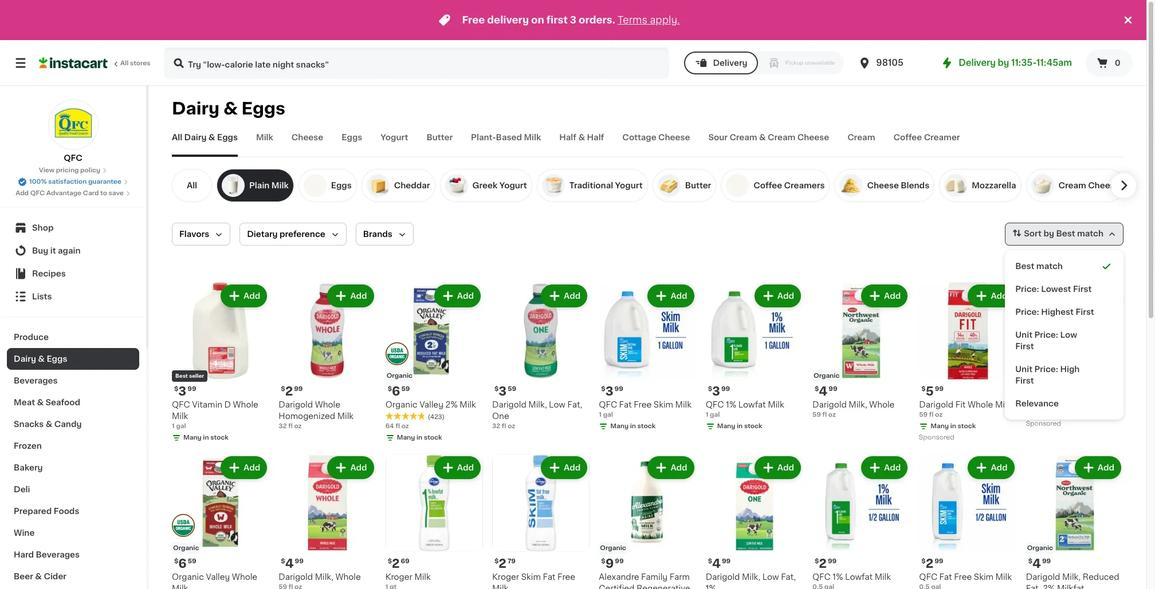 Task type: describe. For each thing, give the bounding box(es) containing it.
1 vertical spatial beverages
[[36, 552, 80, 560]]

Search field
[[165, 48, 669, 78]]

milk inside qfc vitamin d whole milk 1 gal
[[172, 413, 188, 421]]

$ 4 99 for darigold milk, low fat, 1%
[[708, 558, 731, 570]]

32 inside darigold milk, low fat, one 32 fl oz
[[492, 424, 501, 430]]

low for darigold milk, low fat, 1%
[[763, 574, 779, 582]]

delivery by 11:35-11:45am link
[[941, 56, 1073, 70]]

qfc for qfc fat free skim milk 1 gal
[[599, 402, 618, 410]]

seafood
[[46, 399, 80, 407]]

snacks
[[14, 421, 44, 429]]

darigold milk, whole
[[279, 574, 361, 582]]

beer & cider link
[[7, 566, 139, 588]]

69
[[401, 559, 410, 565]]

cream cheese image
[[1032, 174, 1055, 197]]

greek yogurt
[[473, 182, 527, 190]]

oz inside "darigold fit whole milk 59 fl oz"
[[936, 412, 943, 419]]

4 for darigold milk, reduced fat, 2% milkfat
[[1033, 558, 1042, 570]]

in for vitamin
[[203, 435, 209, 442]]

bakery
[[14, 464, 43, 472]]

$ 2 69
[[388, 558, 410, 570]]

match inside field
[[1078, 230, 1104, 238]]

sponsored badge image for darigold fit whole milk
[[920, 435, 954, 442]]

$ 3 99 for 1%
[[708, 386, 731, 398]]

fl inside darigold milk, low fat, one 32 fl oz
[[502, 424, 507, 430]]

fat for qfc fat free skim milk 1 gal
[[620, 402, 632, 410]]

product group containing 9
[[599, 455, 697, 590]]

99 up the qfc 1% lowfat milk
[[828, 559, 837, 565]]

brands button
[[356, 223, 414, 246]]

unit price: low first
[[1016, 331, 1078, 351]]

3 for qfc vitamin d whole milk
[[179, 386, 186, 398]]

fat, for darigold milk, reduced fat, 2% milkfat
[[1027, 585, 1042, 590]]

wine
[[14, 530, 35, 538]]

2 for qfc fat free skim milk
[[926, 558, 934, 570]]

reduced
[[1083, 574, 1120, 582]]

free inside limited time offer region
[[462, 15, 485, 25]]

traditional
[[570, 182, 614, 190]]

darigold for 1%
[[706, 574, 740, 582]]

sour
[[709, 134, 728, 142]]

whole inside darigold whole homogenized milk 32 fl oz
[[315, 402, 341, 410]]

$ 5 99
[[922, 386, 944, 398]]

gal inside qfc 1% lowfat milk 1 gal
[[710, 412, 720, 419]]

many down "64 fl oz"
[[397, 435, 415, 442]]

1 for qfc vitamin d whole milk
[[172, 424, 175, 430]]

darigold milk, low fat, one 32 fl oz
[[492, 402, 583, 430]]

11:45am
[[1037, 58, 1073, 67]]

1 horizontal spatial dairy & eggs
[[172, 100, 285, 117]]

beer
[[14, 573, 33, 581]]

low for unit price: low first
[[1061, 331, 1078, 339]]

hard beverages
[[14, 552, 80, 560]]

$ 3 59
[[495, 386, 517, 398]]

eggs up beverages link
[[47, 355, 67, 363]]

lists link
[[7, 286, 139, 308]]

$ 4 99 for darigold milk, whole
[[281, 558, 304, 570]]

$ up qfc fat free skim milk 1 gal
[[602, 387, 606, 393]]

3 for qfc fat free skim milk
[[606, 386, 614, 398]]

cheese inside cream cheese "link"
[[1089, 182, 1121, 190]]

all stores link
[[39, 47, 151, 79]]

32 inside darigold whole homogenized milk 32 fl oz
[[279, 424, 287, 430]]

$ 2 79
[[495, 558, 516, 570]]

many for fat
[[611, 424, 629, 430]]

frozen link
[[7, 436, 139, 458]]

buy it again
[[32, 247, 81, 255]]

best match inside option
[[1016, 263, 1063, 271]]

milk, inside 4 darigold milk, whole
[[1063, 402, 1081, 410]]

plant-based milk link
[[471, 132, 541, 157]]

eggs left milk link
[[217, 134, 238, 142]]

& inside meat & seafood link
[[37, 399, 44, 407]]

99 up 'darigold milk, low fat, 1%'
[[722, 559, 731, 565]]

darigold milk, low fat, 1%
[[706, 574, 796, 590]]

whole inside "darigold fit whole milk 59 fl oz"
[[968, 402, 994, 410]]

advantage
[[46, 190, 82, 197]]

terms
[[618, 15, 648, 25]]

prepared
[[14, 508, 52, 516]]

& inside half & half link
[[579, 134, 585, 142]]

shop
[[32, 224, 54, 232]]

kroger milk
[[386, 574, 431, 582]]

99 up qfc 1% lowfat milk 1 gal
[[722, 387, 731, 393]]

$ up qfc 1% lowfat milk 1 gal
[[708, 387, 713, 393]]

shop link
[[7, 217, 139, 240]]

fl inside darigold milk, whole 59 fl oz
[[823, 412, 827, 419]]

cheddar image
[[367, 174, 390, 197]]

satisfaction
[[48, 179, 87, 185]]

99 up darigold milk, whole 59 fl oz
[[829, 387, 838, 393]]

darigold for 2%
[[1027, 574, 1061, 582]]

free inside kroger skim fat free milk
[[558, 574, 576, 582]]

$ up darigold milk, whole 59 fl oz
[[815, 387, 819, 393]]

terms apply. link
[[618, 15, 680, 25]]

unit price: high first
[[1016, 366, 1080, 385]]

whole inside 4 darigold milk, whole
[[1083, 402, 1109, 410]]

many in stock for fat
[[611, 424, 656, 430]]

99 up darigold milk, whole
[[295, 559, 304, 565]]

& inside beer & cider link
[[35, 573, 42, 581]]

fit
[[956, 402, 966, 410]]

99 inside the "$ 9 99"
[[615, 559, 624, 565]]

all stores
[[120, 60, 151, 67]]

product group containing 5
[[920, 283, 1017, 445]]

deli
[[14, 486, 30, 494]]

2 for darigold whole homogenized milk
[[285, 386, 293, 398]]

lowfat for qfc 1% lowfat milk
[[846, 574, 873, 582]]

save
[[109, 190, 124, 197]]

milk link
[[256, 132, 273, 157]]

$ inside $ 3 59
[[495, 387, 499, 393]]

organic valley 2% milk
[[386, 402, 476, 410]]

99 down best seller
[[188, 387, 196, 393]]

4 inside 4 darigold milk, whole
[[1033, 386, 1042, 398]]

0 vertical spatial beverages
[[14, 377, 58, 385]]

milk, for 1%
[[742, 574, 761, 582]]

cream right sour
[[730, 134, 758, 142]]

1% for qfc 1% lowfat milk 1 gal
[[726, 402, 737, 410]]

buy
[[32, 247, 48, 255]]

milk inside "darigold fit whole milk 59 fl oz"
[[996, 402, 1012, 410]]

mozzarella image
[[945, 174, 968, 197]]

$ 3 99 for fat
[[602, 386, 624, 398]]

sour cream & cream cheese
[[709, 134, 830, 142]]

low for darigold milk, low fat, one 32 fl oz
[[549, 402, 566, 410]]

$ up the qfc 1% lowfat milk
[[815, 559, 819, 565]]

cheese blends
[[868, 182, 930, 190]]

$ up homogenized
[[281, 387, 285, 393]]

0 horizontal spatial butter link
[[427, 132, 453, 157]]

4 up darigold milk, whole 59 fl oz
[[819, 386, 828, 398]]

first right lowest
[[1074, 286, 1092, 294]]

11:35-
[[1012, 58, 1037, 67]]

milk inside qfc fat free skim milk 1 gal
[[676, 402, 692, 410]]

cheese inside cottage cheese link
[[659, 134, 691, 142]]

view
[[39, 167, 55, 174]]

many in stock for fit
[[931, 424, 976, 430]]

$ down item badge icon
[[174, 559, 179, 565]]

coffee for coffee creamer
[[894, 134, 923, 142]]

delivery button
[[685, 52, 758, 75]]

butter image
[[658, 174, 681, 197]]

1% inside 'darigold milk, low fat, 1%'
[[706, 585, 717, 590]]

price: left lowest
[[1016, 286, 1040, 294]]

$ up qfc fat free skim milk
[[922, 559, 926, 565]]

all for all dairy & eggs
[[172, 134, 182, 142]]

eggs left yogurt link
[[342, 134, 363, 142]]

3 inside limited time offer region
[[570, 15, 577, 25]]

milk inside organic valley whole milk
[[172, 585, 188, 590]]

0 vertical spatial dairy
[[172, 100, 220, 117]]

cheddar link
[[362, 169, 435, 202]]

oz inside darigold milk, whole 59 fl oz
[[829, 412, 836, 419]]

in for fit
[[951, 424, 957, 430]]

whole inside organic valley whole milk
[[232, 574, 258, 582]]

99 up darigold milk, reduced fat, 2% milkfat
[[1043, 559, 1052, 565]]

skim for qfc fat free skim milk 1 gal
[[654, 402, 674, 410]]

0 horizontal spatial 2%
[[446, 402, 458, 410]]

darigold for one
[[492, 402, 527, 410]]

instacart logo image
[[39, 56, 108, 70]]

in down the organic valley 2% milk
[[417, 435, 423, 442]]

policy
[[80, 167, 100, 174]]

item badge image
[[386, 343, 409, 366]]

6 for organic valley whole milk
[[179, 558, 187, 570]]

$ inside the $ 2 69
[[388, 559, 392, 565]]

mozzarella link
[[940, 169, 1022, 202]]

99 up homogenized
[[294, 387, 303, 393]]

produce link
[[7, 327, 139, 349]]

coffee creamers
[[754, 182, 825, 190]]

add qfc advantage card to save link
[[16, 189, 131, 198]]

homogenized
[[279, 413, 335, 421]]

milk inside group
[[272, 182, 289, 190]]

dietary
[[247, 230, 278, 239]]

cheddar
[[394, 182, 430, 190]]

0 vertical spatial butter
[[427, 134, 453, 142]]

yogurt link
[[381, 132, 408, 157]]

organic inside product group
[[600, 546, 627, 552]]

2 vertical spatial best
[[175, 374, 188, 379]]

stock for lowfat
[[745, 424, 763, 430]]

99 inside $ 5 99
[[935, 387, 944, 393]]

deli link
[[7, 479, 139, 501]]

all inside 'shelves by aisles' element
[[187, 182, 197, 190]]

dietary preference
[[247, 230, 326, 239]]

9
[[606, 558, 614, 570]]

2 for qfc 1% lowfat milk
[[819, 558, 827, 570]]

$ up darigold milk, whole
[[281, 559, 285, 565]]

59 for darigold milk, low fat, one
[[508, 387, 517, 393]]

1 vertical spatial dairy & eggs
[[14, 355, 67, 363]]

milk inside qfc 1% lowfat milk 1 gal
[[768, 402, 785, 410]]

& inside snacks & candy link
[[46, 421, 52, 429]]

next image
[[1116, 179, 1130, 193]]

fat, for darigold milk, low fat, one 32 fl oz
[[568, 402, 583, 410]]

milk, for 2%
[[1063, 574, 1081, 582]]

best match inside field
[[1057, 230, 1104, 238]]

1 for qfc fat free skim milk
[[599, 412, 602, 419]]

candy
[[54, 421, 82, 429]]

snacks & candy link
[[7, 414, 139, 436]]

in for 1%
[[737, 424, 743, 430]]

shelf plain milk 1 of 44 group
[[217, 169, 299, 202]]

qfc vitamin d whole milk 1 gal
[[172, 402, 259, 430]]

milk inside kroger skim fat free milk
[[492, 585, 509, 590]]

98105 button
[[858, 47, 927, 79]]

price: highest first
[[1016, 308, 1095, 316]]

stock for d
[[211, 435, 229, 442]]

4 for darigold milk, low fat, 1%
[[713, 558, 721, 570]]

delivery by 11:35-11:45am
[[959, 58, 1073, 67]]

milk, for one
[[529, 402, 547, 410]]

many in stock down "64 fl oz"
[[397, 435, 442, 442]]

half & half
[[560, 134, 604, 142]]

first
[[547, 15, 568, 25]]

all link
[[172, 169, 212, 202]]

99 up qfc fat free skim milk 1 gal
[[615, 387, 624, 393]]

milk inside darigold whole homogenized milk 32 fl oz
[[337, 413, 354, 421]]

milk, for fl
[[849, 402, 868, 410]]

(423)
[[428, 415, 445, 421]]

traditional yogurt
[[570, 182, 643, 190]]

by for sort
[[1044, 230, 1055, 238]]

darigold for 59
[[920, 402, 954, 410]]

79
[[508, 559, 516, 565]]

best match option
[[1010, 255, 1120, 278]]

oz inside darigold milk, low fat, one 32 fl oz
[[508, 424, 516, 430]]

certified
[[599, 585, 635, 590]]

many for fit
[[931, 424, 949, 430]]

first inside unit price: low first
[[1016, 343, 1035, 351]]

darigold fit whole milk 59 fl oz
[[920, 402, 1012, 419]]

stock down (423) at the left bottom of page
[[424, 435, 442, 442]]

kroger for kroger milk
[[386, 574, 413, 582]]

to
[[100, 190, 107, 197]]

1 half from the left
[[560, 134, 577, 142]]

99 up qfc fat free skim milk
[[935, 559, 944, 565]]

& inside sour cream & cream cheese link
[[760, 134, 766, 142]]

5
[[926, 386, 934, 398]]

plain milk image
[[222, 174, 245, 197]]

shelves by aisles element
[[172, 158, 1137, 214]]

59 inside darigold milk, whole 59 fl oz
[[813, 412, 821, 419]]

64 fl oz
[[386, 424, 409, 430]]

100% satisfaction guarantee
[[29, 179, 121, 185]]

plain
[[249, 182, 270, 190]]



Task type: locate. For each thing, give the bounding box(es) containing it.
yogurt up cheddar "link"
[[381, 134, 408, 142]]

coffee left creamers
[[754, 182, 783, 190]]

$
[[174, 387, 179, 393], [281, 387, 285, 393], [495, 387, 499, 393], [602, 387, 606, 393], [815, 387, 819, 393], [922, 387, 926, 393], [388, 387, 392, 393], [708, 387, 713, 393], [174, 559, 179, 565], [281, 559, 285, 565], [495, 559, 499, 565], [602, 559, 606, 565], [815, 559, 819, 565], [922, 559, 926, 565], [388, 559, 392, 565], [708, 559, 713, 565], [1029, 559, 1033, 565]]

valley for whole
[[206, 574, 230, 582]]

brands
[[363, 230, 393, 239]]

1 vertical spatial unit
[[1016, 366, 1033, 374]]

best match
[[1057, 230, 1104, 238], [1016, 263, 1063, 271]]

&
[[224, 100, 238, 117], [209, 134, 215, 142], [579, 134, 585, 142], [760, 134, 766, 142], [38, 355, 45, 363], [37, 399, 44, 407], [46, 421, 52, 429], [35, 573, 42, 581]]

1 horizontal spatial 32
[[492, 424, 501, 430]]

all left plain milk image
[[187, 182, 197, 190]]

price: inside unit price: low first
[[1035, 331, 1059, 339]]

half
[[560, 134, 577, 142], [587, 134, 604, 142]]

eggs inside 'shelves by aisles' element
[[331, 182, 352, 190]]

qfc
[[64, 154, 82, 162], [30, 190, 45, 197], [172, 402, 190, 410], [599, 402, 618, 410], [706, 402, 724, 410], [813, 574, 831, 582], [920, 574, 938, 582]]

best left seller
[[175, 374, 188, 379]]

1 inside qfc vitamin d whole milk 1 gal
[[172, 424, 175, 430]]

delivery for delivery
[[713, 59, 748, 67]]

low inside darigold milk, low fat, one 32 fl oz
[[549, 402, 566, 410]]

0 vertical spatial best
[[1057, 230, 1076, 238]]

$ 3 99 for vitamin
[[174, 386, 196, 398]]

unit price: high first option
[[1010, 358, 1120, 393]]

butter link down cottage cheese link
[[653, 169, 717, 202]]

vitamin
[[192, 402, 222, 410]]

relevance option
[[1010, 393, 1120, 416]]

price: highest first option
[[1010, 301, 1120, 324]]

all dairy & eggs
[[172, 134, 238, 142]]

$ 2 99 for qfc 1% lowfat milk
[[815, 558, 837, 570]]

many for vitamin
[[183, 435, 202, 442]]

1 horizontal spatial by
[[1044, 230, 1055, 238]]

0 horizontal spatial valley
[[206, 574, 230, 582]]

plant-
[[471, 134, 496, 142]]

first up relevance
[[1016, 377, 1035, 385]]

2 horizontal spatial $ 2 99
[[922, 558, 944, 570]]

$ 3 99 down best seller
[[174, 386, 196, 398]]

1 horizontal spatial skim
[[654, 402, 674, 410]]

99 right 9
[[615, 559, 624, 565]]

many down qfc vitamin d whole milk 1 gal
[[183, 435, 202, 442]]

2%
[[446, 402, 458, 410], [1044, 585, 1056, 590]]

beverages up meat & seafood
[[14, 377, 58, 385]]

orders.
[[579, 15, 616, 25]]

one
[[492, 413, 510, 421]]

kroger
[[492, 574, 520, 582], [386, 574, 413, 582]]

0 horizontal spatial delivery
[[713, 59, 748, 67]]

1 unit from the top
[[1016, 331, 1033, 339]]

half up traditional yogurt image
[[560, 134, 577, 142]]

0 horizontal spatial match
[[1037, 263, 1063, 271]]

in down qfc 1% lowfat milk 1 gal
[[737, 424, 743, 430]]

price: lowest first
[[1016, 286, 1092, 294]]

produce
[[14, 334, 49, 342]]

stock down "darigold fit whole milk 59 fl oz"
[[958, 424, 976, 430]]

$ 2 99 for darigold whole homogenized milk
[[281, 386, 303, 398]]

0 horizontal spatial 1
[[172, 424, 175, 430]]

1 horizontal spatial $ 6 59
[[388, 386, 410, 398]]

prepared foods link
[[7, 501, 139, 523]]

foods
[[54, 508, 79, 516]]

2 horizontal spatial 1
[[706, 412, 709, 419]]

dairy & eggs down produce
[[14, 355, 67, 363]]

mozzarella
[[972, 182, 1017, 190]]

1 vertical spatial match
[[1037, 263, 1063, 271]]

0 vertical spatial butter link
[[427, 132, 453, 157]]

milk, inside darigold milk, whole 59 fl oz
[[849, 402, 868, 410]]

match
[[1078, 230, 1104, 238], [1037, 263, 1063, 271]]

dairy up all link
[[184, 134, 207, 142]]

1 vertical spatial eggs link
[[299, 169, 357, 202]]

& right sour
[[760, 134, 766, 142]]

by inside field
[[1044, 230, 1055, 238]]

unit
[[1016, 331, 1033, 339], [1016, 366, 1033, 374]]

$ 3 99 up qfc 1% lowfat milk 1 gal
[[708, 386, 731, 398]]

$ 6 59 up organic valley whole milk
[[174, 558, 196, 570]]

2 up the qfc 1% lowfat milk
[[819, 558, 827, 570]]

fat, inside darigold milk, reduced fat, 2% milkfat
[[1027, 585, 1042, 590]]

recipes
[[32, 270, 66, 278]]

0 horizontal spatial lowfat
[[739, 402, 766, 410]]

milk, inside darigold milk, low fat, one 32 fl oz
[[529, 402, 547, 410]]

yogurt right traditional
[[615, 182, 643, 190]]

& up all link
[[209, 134, 215, 142]]

fat for qfc fat free skim milk
[[940, 574, 953, 582]]

unit inside unit price: low first
[[1016, 331, 1033, 339]]

lowfat for qfc 1% lowfat milk 1 gal
[[739, 402, 766, 410]]

0 horizontal spatial sponsored badge image
[[920, 435, 954, 442]]

0 horizontal spatial $ 6 59
[[174, 558, 196, 570]]

0 horizontal spatial skim
[[522, 574, 541, 582]]

fl inside darigold whole homogenized milk 32 fl oz
[[288, 424, 293, 430]]

$ 2 99 for qfc fat free skim milk
[[922, 558, 944, 570]]

hard
[[14, 552, 34, 560]]

cheese blends image
[[840, 174, 863, 197]]

$ 6 59 up the organic valley 2% milk
[[388, 386, 410, 398]]

match up price: lowest first
[[1037, 263, 1063, 271]]

fat, for darigold milk, low fat, 1%
[[782, 574, 796, 582]]

stock for whole
[[958, 424, 976, 430]]

farm
[[670, 574, 690, 582]]

& up all dairy & eggs
[[224, 100, 238, 117]]

2 horizontal spatial $ 3 99
[[708, 386, 731, 398]]

yogurt right greek
[[500, 182, 527, 190]]

0 vertical spatial valley
[[420, 402, 444, 410]]

blends
[[901, 182, 930, 190]]

1 inside qfc fat free skim milk 1 gal
[[599, 412, 602, 419]]

59 for organic valley whole milk
[[188, 559, 196, 565]]

all left stores
[[120, 60, 129, 67]]

guarantee
[[88, 179, 121, 185]]

3 up qfc 1% lowfat milk 1 gal
[[713, 386, 721, 398]]

butter link
[[427, 132, 453, 157], [653, 169, 717, 202]]

butter link inside 'shelves by aisles' element
[[653, 169, 717, 202]]

sponsored badge image down "darigold fit whole milk 59 fl oz"
[[920, 435, 954, 442]]

many in stock down qfc fat free skim milk 1 gal
[[611, 424, 656, 430]]

$ 9 99
[[602, 558, 624, 570]]

2 horizontal spatial fat
[[940, 574, 953, 582]]

0 horizontal spatial 32
[[279, 424, 287, 430]]

1 horizontal spatial all
[[172, 134, 182, 142]]

1 vertical spatial 6
[[179, 558, 187, 570]]

0 vertical spatial best match
[[1057, 230, 1104, 238]]

gal inside qfc vitamin d whole milk 1 gal
[[176, 424, 186, 430]]

delivery inside delivery button
[[713, 59, 748, 67]]

kroger inside kroger skim fat free milk
[[492, 574, 520, 582]]

darigold milk, reduced fat, 2% milkfat
[[1027, 574, 1120, 590]]

eggs up milk link
[[242, 100, 285, 117]]

gal inside qfc fat free skim milk 1 gal
[[604, 412, 613, 419]]

sponsored badge image
[[1027, 421, 1061, 428], [920, 435, 954, 442]]

fat inside qfc fat free skim milk 1 gal
[[620, 402, 632, 410]]

2 horizontal spatial yogurt
[[615, 182, 643, 190]]

in for fat
[[630, 424, 636, 430]]

0 horizontal spatial butter
[[427, 134, 453, 142]]

1 horizontal spatial delivery
[[959, 58, 996, 67]]

1 vertical spatial valley
[[206, 574, 230, 582]]

many down "darigold fit whole milk 59 fl oz"
[[931, 424, 949, 430]]

darigold inside darigold whole homogenized milk 32 fl oz
[[279, 402, 313, 410]]

gal for qfc fat free skim milk
[[604, 412, 613, 419]]

2 horizontal spatial gal
[[710, 412, 720, 419]]

0 vertical spatial coffee
[[894, 134, 923, 142]]

coffee creamers link
[[721, 169, 830, 202]]

1% inside qfc 1% lowfat milk 1 gal
[[726, 402, 737, 410]]

milk, inside 'darigold milk, low fat, 1%'
[[742, 574, 761, 582]]

greek yogurt link
[[440, 169, 532, 202]]

many in stock down qfc 1% lowfat milk 1 gal
[[718, 424, 763, 430]]

qfc inside qfc fat free skim milk 1 gal
[[599, 402, 618, 410]]

cream inside "link"
[[1059, 182, 1087, 190]]

$ down item badge image
[[388, 387, 392, 393]]

apply.
[[650, 15, 680, 25]]

1 inside qfc 1% lowfat milk 1 gal
[[706, 412, 709, 419]]

product group
[[172, 283, 270, 446], [279, 283, 376, 432], [386, 283, 483, 446], [492, 283, 590, 432], [599, 283, 697, 434], [706, 283, 804, 434], [813, 283, 911, 420], [920, 283, 1017, 445], [1027, 283, 1124, 431], [172, 455, 270, 590], [279, 455, 376, 590], [386, 455, 483, 590], [492, 455, 590, 590], [599, 455, 697, 590], [706, 455, 804, 590], [813, 455, 911, 590], [920, 455, 1017, 590], [1027, 455, 1124, 590]]

1 kroger from the left
[[492, 574, 520, 582]]

0 vertical spatial 2%
[[446, 402, 458, 410]]

1 vertical spatial fat,
[[782, 574, 796, 582]]

0 vertical spatial eggs link
[[342, 132, 363, 157]]

first inside unit price: high first
[[1016, 377, 1035, 385]]

qfc logo image
[[48, 100, 98, 150]]

6 for organic valley 2% milk
[[392, 386, 400, 398]]

0 horizontal spatial 1%
[[706, 585, 717, 590]]

price: left highest
[[1016, 308, 1040, 316]]

0 horizontal spatial coffee
[[754, 182, 783, 190]]

$ 6 59 for organic valley 2% milk
[[388, 386, 410, 398]]

99 right 5
[[935, 387, 944, 393]]

many in stock down qfc vitamin d whole milk 1 gal
[[183, 435, 229, 442]]

sort by list box
[[1006, 251, 1124, 420]]

2% inside darigold milk, reduced fat, 2% milkfat
[[1044, 585, 1056, 590]]

$ up alexandre
[[602, 559, 606, 565]]

cream up coffee creamers link at the top of page
[[768, 134, 796, 142]]

0 horizontal spatial gal
[[176, 424, 186, 430]]

price: inside unit price: high first
[[1035, 366, 1059, 374]]

eggs link
[[342, 132, 363, 157], [299, 169, 357, 202]]

2 for kroger skim fat free milk
[[499, 558, 507, 570]]

by for delivery
[[998, 58, 1010, 67]]

3
[[570, 15, 577, 25], [179, 386, 186, 398], [499, 386, 507, 398], [606, 386, 614, 398], [713, 386, 721, 398]]

2 horizontal spatial all
[[187, 182, 197, 190]]

free inside qfc fat free skim milk 1 gal
[[634, 402, 652, 410]]

plain milk link
[[217, 169, 294, 202]]

cream cheese
[[1059, 182, 1121, 190]]

1% for qfc 1% lowfat milk
[[833, 574, 844, 582]]

0 vertical spatial by
[[998, 58, 1010, 67]]

$ 6 59 for organic valley whole milk
[[174, 558, 196, 570]]

free delivery on first 3 orders. terms apply.
[[462, 15, 680, 25]]

delivery for delivery by 11:35-11:45am
[[959, 58, 996, 67]]

best match up price: lowest first
[[1016, 263, 1063, 271]]

0 horizontal spatial fat,
[[568, 402, 583, 410]]

cream
[[730, 134, 758, 142], [768, 134, 796, 142], [848, 134, 876, 142], [1059, 182, 1087, 190]]

by left "11:35-"
[[998, 58, 1010, 67]]

kroger for kroger skim fat free milk
[[492, 574, 520, 582]]

cream up 'cheese blends' icon
[[848, 134, 876, 142]]

dairy & eggs
[[172, 100, 285, 117], [14, 355, 67, 363]]

2 $ 3 99 from the left
[[602, 386, 624, 398]]

butter link left plant- at the left top of the page
[[427, 132, 453, 157]]

0 vertical spatial lowfat
[[739, 402, 766, 410]]

$ inside '$ 2 79'
[[495, 559, 499, 565]]

family
[[642, 574, 668, 582]]

cottage cheese
[[623, 134, 691, 142]]

$ 2 99 up the qfc 1% lowfat milk
[[815, 558, 837, 570]]

price: lowest first option
[[1010, 278, 1120, 301]]

greek yogurt image
[[445, 174, 468, 197]]

1 vertical spatial best
[[1016, 263, 1035, 271]]

1 horizontal spatial 1%
[[726, 402, 737, 410]]

butter left plant- at the left top of the page
[[427, 134, 453, 142]]

$ up 'darigold milk, low fat, 1%'
[[708, 559, 713, 565]]

coffee for coffee creamers
[[754, 182, 783, 190]]

qfc 1% lowfat milk
[[813, 574, 892, 582]]

cheese inside cheese blends link
[[868, 182, 899, 190]]

whole inside darigold milk, whole 59 fl oz
[[870, 402, 895, 410]]

delivery
[[488, 15, 529, 25]]

1 vertical spatial best match
[[1016, 263, 1063, 271]]

2 horizontal spatial skim
[[975, 574, 994, 582]]

qfc for qfc
[[64, 154, 82, 162]]

3 down best seller
[[179, 386, 186, 398]]

free
[[462, 15, 485, 25], [634, 402, 652, 410], [558, 574, 576, 582], [955, 574, 973, 582]]

1 vertical spatial low
[[549, 402, 566, 410]]

item badge image
[[172, 515, 195, 538]]

first right highest
[[1076, 308, 1095, 316]]

0 horizontal spatial best
[[175, 374, 188, 379]]

$ down best seller
[[174, 387, 179, 393]]

recipes link
[[7, 263, 139, 286]]

1 horizontal spatial match
[[1078, 230, 1104, 238]]

unit inside unit price: high first
[[1016, 366, 1033, 374]]

milkfat
[[1058, 585, 1085, 590]]

3 for darigold milk, low fat, one
[[499, 386, 507, 398]]

1 horizontal spatial valley
[[420, 402, 444, 410]]

None search field
[[164, 47, 670, 79]]

unit down price: highest first
[[1016, 331, 1033, 339]]

& down produce
[[38, 355, 45, 363]]

59 inside $ 3 59
[[508, 387, 517, 393]]

delivery inside delivery by 11:35-11:45am link
[[959, 58, 996, 67]]

stock down qfc vitamin d whole milk 1 gal
[[211, 435, 229, 442]]

2 vertical spatial fat,
[[1027, 585, 1042, 590]]

whole inside qfc vitamin d whole milk 1 gal
[[233, 402, 259, 410]]

in down "darigold fit whole milk 59 fl oz"
[[951, 424, 957, 430]]

0 vertical spatial fat,
[[568, 402, 583, 410]]

2 unit from the top
[[1016, 366, 1033, 374]]

cheese inside sour cream & cream cheese link
[[798, 134, 830, 142]]

coffee creamer link
[[894, 132, 961, 157]]

0 horizontal spatial dairy & eggs
[[14, 355, 67, 363]]

0 horizontal spatial yogurt
[[381, 134, 408, 142]]

darigold inside darigold milk, low fat, one 32 fl oz
[[492, 402, 527, 410]]

gal for qfc vitamin d whole milk
[[176, 424, 186, 430]]

6 up "64 fl oz"
[[392, 386, 400, 398]]

1 horizontal spatial kroger
[[492, 574, 520, 582]]

dairy up all dairy & eggs
[[172, 100, 220, 117]]

sort by
[[1025, 230, 1055, 238]]

price: down price: highest first
[[1035, 331, 1059, 339]]

& inside 'dairy & eggs' link
[[38, 355, 45, 363]]

eggs
[[242, 100, 285, 117], [217, 134, 238, 142], [342, 134, 363, 142], [331, 182, 352, 190], [47, 355, 67, 363]]

0 horizontal spatial 6
[[179, 558, 187, 570]]

0 horizontal spatial kroger
[[386, 574, 413, 582]]

all for all stores
[[120, 60, 129, 67]]

$ left 79
[[495, 559, 499, 565]]

1 vertical spatial all
[[172, 134, 182, 142]]

1 horizontal spatial sponsored badge image
[[1027, 421, 1061, 428]]

best seller
[[175, 374, 204, 379]]

1 horizontal spatial 2%
[[1044, 585, 1056, 590]]

view pricing policy
[[39, 167, 100, 174]]

coffee left the creamer
[[894, 134, 923, 142]]

& right meat
[[37, 399, 44, 407]]

3 for qfc 1% lowfat milk
[[713, 386, 721, 398]]

unit for unit price: low first
[[1016, 331, 1033, 339]]

first up unit price: high first
[[1016, 343, 1035, 351]]

1 horizontal spatial gal
[[604, 412, 613, 419]]

sour cream & cream cheese link
[[709, 132, 830, 157]]

0 horizontal spatial by
[[998, 58, 1010, 67]]

Best match Sort by field
[[1006, 223, 1124, 246]]

2 vertical spatial 1%
[[706, 585, 717, 590]]

add inside add qfc advantage card to save link
[[16, 190, 29, 197]]

coffee inside coffee creamers link
[[754, 182, 783, 190]]

many in stock for vitamin
[[183, 435, 229, 442]]

1 horizontal spatial fat,
[[782, 574, 796, 582]]

skim inside qfc fat free skim milk 1 gal
[[654, 402, 674, 410]]

buy it again link
[[7, 240, 139, 263]]

4 up 'darigold milk, low fat, 1%'
[[713, 558, 721, 570]]

stock for free
[[638, 424, 656, 430]]

0 vertical spatial low
[[1061, 331, 1078, 339]]

traditional yogurt image
[[542, 174, 565, 197]]

0 horizontal spatial $ 3 99
[[174, 386, 196, 398]]

& inside all dairy & eggs link
[[209, 134, 215, 142]]

darigold inside 'darigold milk, low fat, 1%'
[[706, 574, 740, 582]]

0 vertical spatial unit
[[1016, 331, 1033, 339]]

darigold inside "darigold fit whole milk 59 fl oz"
[[920, 402, 954, 410]]

0 vertical spatial 1%
[[726, 402, 737, 410]]

again
[[58, 247, 81, 255]]

$ inside the "$ 9 99"
[[602, 559, 606, 565]]

kroger down '$ 2 79'
[[492, 574, 520, 582]]

butter inside 'shelves by aisles' element
[[685, 182, 712, 190]]

darigold milk, whole 59 fl oz
[[813, 402, 895, 419]]

1 horizontal spatial low
[[763, 574, 779, 582]]

milk, inside darigold milk, reduced fat, 2% milkfat
[[1063, 574, 1081, 582]]

stock down qfc 1% lowfat milk 1 gal
[[745, 424, 763, 430]]

qfc for qfc fat free skim milk
[[920, 574, 938, 582]]

qfc 1% lowfat milk 1 gal
[[706, 402, 785, 419]]

oz inside darigold whole homogenized milk 32 fl oz
[[294, 424, 302, 430]]

1 vertical spatial 2%
[[1044, 585, 1056, 590]]

sponsored badge image for darigold milk, whole
[[1027, 421, 1061, 428]]

$ 4 99 up darigold milk, whole
[[281, 558, 304, 570]]

$ 4 99 up darigold milk, reduced fat, 2% milkfat
[[1029, 558, 1052, 570]]

2 for kroger milk
[[392, 558, 400, 570]]

service type group
[[685, 52, 845, 75]]

4 up relevance
[[1033, 386, 1042, 398]]

darigold inside 4 darigold milk, whole
[[1027, 402, 1061, 410]]

unit for unit price: high first
[[1016, 366, 1033, 374]]

1 horizontal spatial coffee
[[894, 134, 923, 142]]

price: inside option
[[1016, 308, 1040, 316]]

many for 1%
[[718, 424, 736, 430]]

cottage cheese link
[[623, 132, 691, 157]]

2 horizontal spatial fat,
[[1027, 585, 1042, 590]]

59 inside "darigold fit whole milk 59 fl oz"
[[920, 412, 928, 419]]

skim for qfc fat free skim milk
[[975, 574, 994, 582]]

qfc for qfc vitamin d whole milk 1 gal
[[172, 402, 190, 410]]

1 horizontal spatial lowfat
[[846, 574, 873, 582]]

best inside option
[[1016, 263, 1035, 271]]

plant-based milk
[[471, 134, 541, 142]]

cider
[[44, 573, 67, 581]]

2 up homogenized
[[285, 386, 293, 398]]

qfc for qfc 1% lowfat milk
[[813, 574, 831, 582]]

yogurt for traditional yogurt
[[615, 182, 643, 190]]

0 horizontal spatial $ 2 99
[[281, 386, 303, 398]]

0 vertical spatial all
[[120, 60, 129, 67]]

darigold for 32
[[279, 402, 313, 410]]

flavors
[[179, 230, 209, 239]]

1 horizontal spatial best
[[1016, 263, 1035, 271]]

& up traditional
[[579, 134, 585, 142]]

sponsored badge image inside product group
[[920, 435, 954, 442]]

3 $ 3 99 from the left
[[708, 386, 731, 398]]

0
[[1116, 59, 1121, 67]]

limited time offer region
[[0, 0, 1122, 40]]

creamers
[[785, 182, 825, 190]]

eggs left cheddar icon
[[331, 182, 352, 190]]

stock down qfc fat free skim milk 1 gal
[[638, 424, 656, 430]]

many in stock down "darigold fit whole milk 59 fl oz"
[[931, 424, 976, 430]]

qfc link
[[48, 100, 98, 164]]

0 horizontal spatial half
[[560, 134, 577, 142]]

yogurt
[[381, 134, 408, 142], [500, 182, 527, 190], [615, 182, 643, 190]]

on
[[532, 15, 545, 25]]

skim inside kroger skim fat free milk
[[522, 574, 541, 582]]

$ up darigold milk, reduced fat, 2% milkfat
[[1029, 559, 1033, 565]]

2 horizontal spatial best
[[1057, 230, 1076, 238]]

best down sort
[[1016, 263, 1035, 271]]

best inside field
[[1057, 230, 1076, 238]]

2 vertical spatial dairy
[[14, 355, 36, 363]]

qfc for qfc 1% lowfat milk 1 gal
[[706, 402, 724, 410]]

1 vertical spatial coffee
[[754, 182, 783, 190]]

1 vertical spatial sponsored badge image
[[920, 435, 954, 442]]

$ up one
[[495, 387, 499, 393]]

beer & cider
[[14, 573, 67, 581]]

& right beer at the left bottom of page
[[35, 573, 42, 581]]

unit price: low first option
[[1010, 324, 1120, 358]]

2 half from the left
[[587, 134, 604, 142]]

by right sort
[[1044, 230, 1055, 238]]

$ 4 99 for darigold milk, reduced fat, 2% milkfat
[[1029, 558, 1052, 570]]

2 horizontal spatial low
[[1061, 331, 1078, 339]]

dairy down produce
[[14, 355, 36, 363]]

qfc inside qfc vitamin d whole milk 1 gal
[[172, 402, 190, 410]]

4
[[819, 386, 828, 398], [1033, 386, 1042, 398], [285, 558, 294, 570], [713, 558, 721, 570], [1033, 558, 1042, 570]]

first inside option
[[1076, 308, 1095, 316]]

valley for 2%
[[420, 402, 444, 410]]

stock inside product group
[[958, 424, 976, 430]]

1 vertical spatial 1%
[[833, 574, 844, 582]]

2 32 from the left
[[492, 424, 501, 430]]

0 horizontal spatial fat
[[543, 574, 556, 582]]

1 vertical spatial dairy
[[184, 134, 207, 142]]

fat, inside 'darigold milk, low fat, 1%'
[[782, 574, 796, 582]]

qfc inside qfc 1% lowfat milk 1 gal
[[706, 402, 724, 410]]

32 down homogenized
[[279, 424, 287, 430]]

in
[[630, 424, 636, 430], [951, 424, 957, 430], [737, 424, 743, 430], [203, 435, 209, 442], [417, 435, 423, 442]]

1 horizontal spatial yogurt
[[500, 182, 527, 190]]

$ 4 99 up darigold milk, whole 59 fl oz
[[815, 386, 838, 398]]

1 horizontal spatial $ 3 99
[[602, 386, 624, 398]]

darigold inside darigold milk, whole 59 fl oz
[[813, 402, 847, 410]]

yogurt for greek yogurt
[[500, 182, 527, 190]]

1 32 from the left
[[279, 424, 287, 430]]

fat inside kroger skim fat free milk
[[543, 574, 556, 582]]

low inside 'darigold milk, low fat, 1%'
[[763, 574, 779, 582]]

fat, inside darigold milk, low fat, one 32 fl oz
[[568, 402, 583, 410]]

prepared foods
[[14, 508, 79, 516]]

it
[[50, 247, 56, 255]]

view pricing policy link
[[39, 166, 107, 175]]

frozen
[[14, 443, 42, 451]]

1 vertical spatial $ 6 59
[[174, 558, 196, 570]]

darigold for fl
[[813, 402, 847, 410]]

$ 4 99 up 'darigold milk, low fat, 1%'
[[708, 558, 731, 570]]

organic inside organic valley whole milk
[[172, 574, 204, 582]]

beverages up "cider"
[[36, 552, 80, 560]]

seller
[[189, 374, 204, 379]]

butter right butter "icon"
[[685, 182, 712, 190]]

2 horizontal spatial 1%
[[833, 574, 844, 582]]

price: left high in the bottom right of the page
[[1035, 366, 1059, 374]]

1 $ 3 99 from the left
[[174, 386, 196, 398]]

based
[[496, 134, 522, 142]]

59 for organic valley 2% milk
[[402, 387, 410, 393]]

$ inside $ 5 99
[[922, 387, 926, 393]]

& left candy
[[46, 421, 52, 429]]

fl inside "darigold fit whole milk 59 fl oz"
[[930, 412, 934, 419]]

many in stock for 1%
[[718, 424, 763, 430]]

all dairy & eggs link
[[172, 132, 238, 157]]

4 for darigold milk, whole
[[285, 558, 294, 570]]

cottage
[[623, 134, 657, 142]]

2 vertical spatial all
[[187, 182, 197, 190]]

1 horizontal spatial butter
[[685, 182, 712, 190]]

cheese blends link
[[835, 169, 935, 202]]

match inside option
[[1037, 263, 1063, 271]]

darigold inside darigold milk, reduced fat, 2% milkfat
[[1027, 574, 1061, 582]]

2 kroger from the left
[[386, 574, 413, 582]]

0 vertical spatial match
[[1078, 230, 1104, 238]]

0 horizontal spatial low
[[549, 402, 566, 410]]

0 vertical spatial dairy & eggs
[[172, 100, 285, 117]]

fat,
[[568, 402, 583, 410], [782, 574, 796, 582], [1027, 585, 1042, 590]]

32 down one
[[492, 424, 501, 430]]

6 up organic valley whole milk
[[179, 558, 187, 570]]



Task type: vqa. For each thing, say whether or not it's contained in the screenshot.
topmost 6
yes



